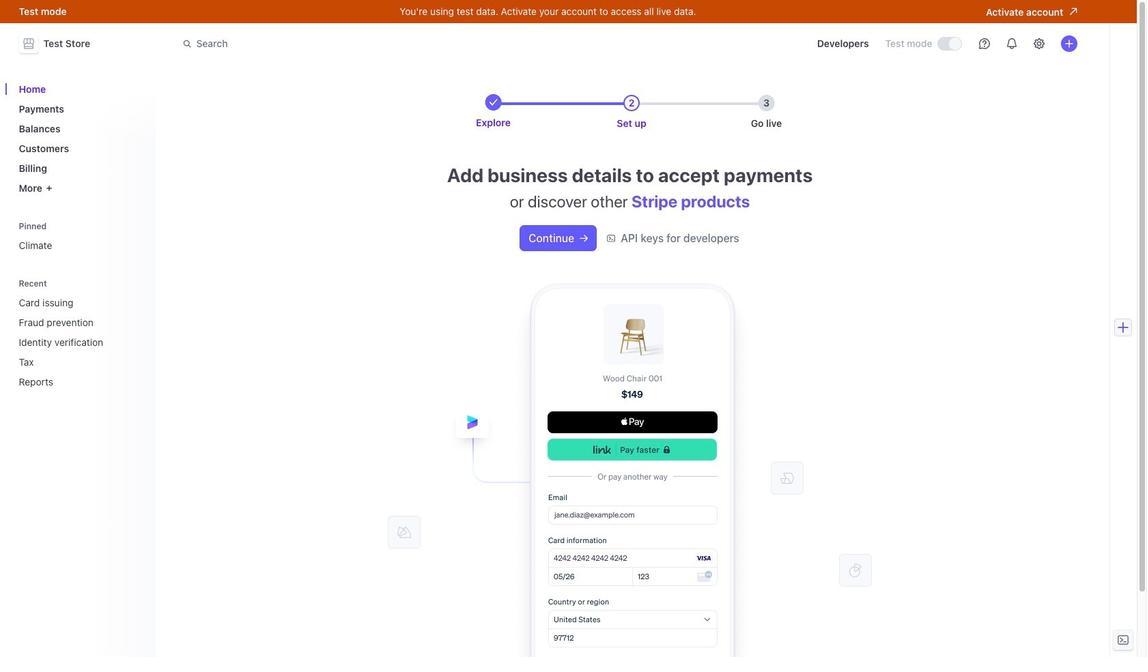 Task type: locate. For each thing, give the bounding box(es) containing it.
Test mode checkbox
[[938, 38, 962, 50]]

help image
[[979, 38, 990, 49]]

Search text field
[[175, 31, 560, 56]]

recent element
[[13, 274, 147, 394], [13, 292, 147, 394]]

notifications image
[[1007, 38, 1018, 49]]

pinned element
[[13, 217, 147, 257]]

clear history image
[[134, 280, 142, 288]]

None search field
[[175, 31, 560, 56]]

edit pins image
[[134, 222, 142, 231]]



Task type: vqa. For each thing, say whether or not it's contained in the screenshot.
tab list
no



Task type: describe. For each thing, give the bounding box(es) containing it.
settings image
[[1034, 38, 1045, 49]]

svg image
[[580, 235, 588, 243]]

core navigation links element
[[13, 78, 147, 200]]

2 recent element from the top
[[13, 292, 147, 394]]

1 recent element from the top
[[13, 274, 147, 394]]



